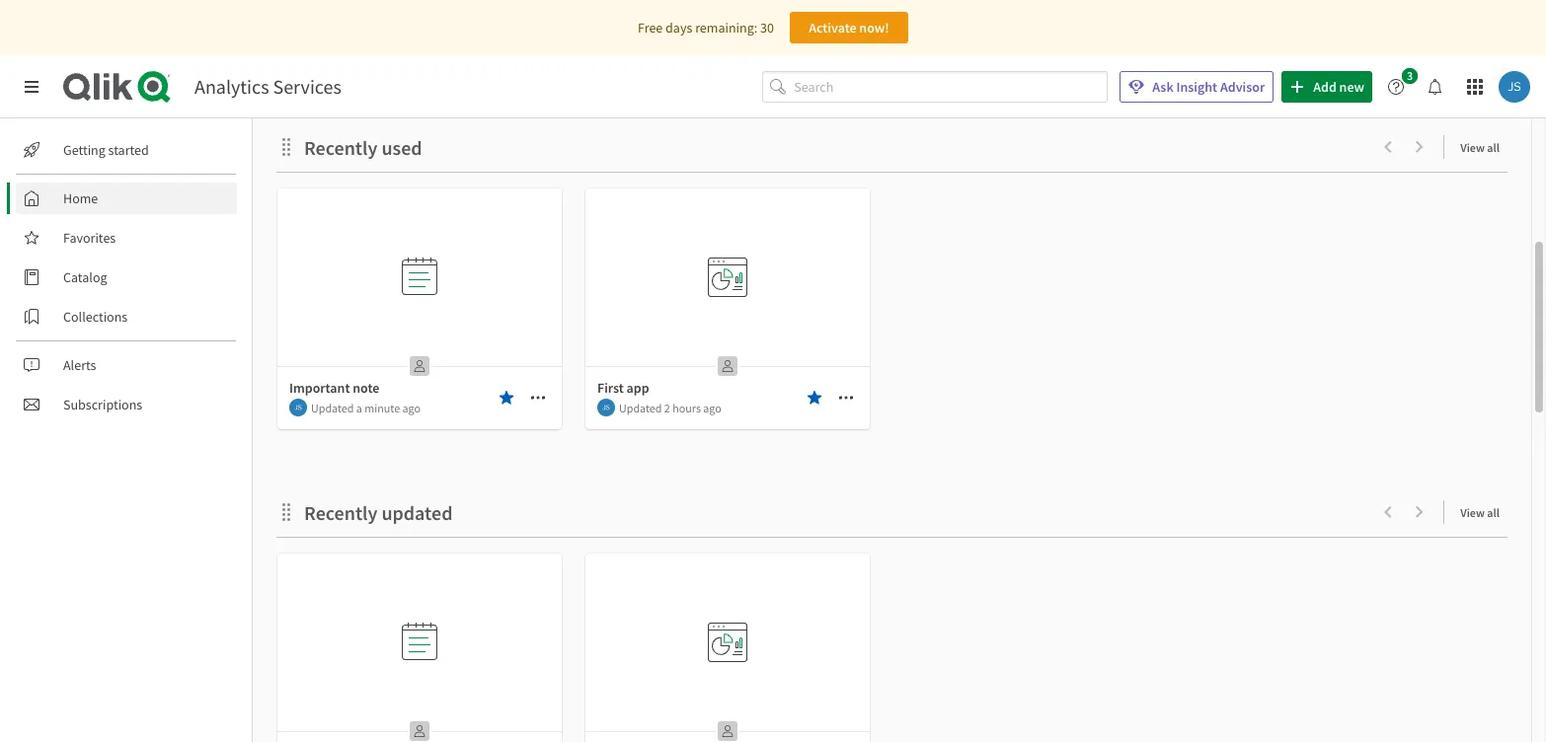 Task type: describe. For each thing, give the bounding box(es) containing it.
activate now! link
[[790, 12, 909, 43]]

jacob simon element for first
[[598, 399, 615, 417]]

services
[[273, 74, 342, 99]]

collections
[[63, 308, 128, 326]]

view for recently updated
[[1461, 506, 1486, 521]]

minute
[[365, 401, 400, 415]]

0 vertical spatial jacob simon image
[[1499, 71, 1531, 103]]

recently used link
[[304, 135, 430, 160]]

updated 2 hours ago
[[619, 401, 722, 415]]

all for recently used
[[1488, 140, 1500, 155]]

add new button
[[1282, 71, 1373, 103]]

remaining:
[[696, 19, 758, 37]]

updated for note
[[311, 401, 354, 415]]

subscriptions link
[[16, 389, 237, 421]]

view all for recently used
[[1461, 140, 1500, 155]]

alerts
[[63, 357, 96, 374]]

add new
[[1314, 78, 1365, 96]]

move collection image
[[277, 502, 296, 522]]

3
[[1408, 68, 1414, 83]]

catalog
[[63, 269, 107, 286]]

getting started link
[[16, 134, 237, 166]]

analytics
[[195, 74, 269, 99]]

free days remaining: 30
[[638, 19, 774, 37]]

first app
[[598, 379, 650, 397]]

catalog link
[[16, 262, 237, 293]]

recently used
[[304, 135, 422, 160]]

3 button
[[1381, 68, 1424, 103]]

1 vertical spatial jacob simon image
[[598, 399, 615, 417]]

a
[[356, 401, 362, 415]]

more actions image
[[839, 390, 854, 406]]

subscriptions
[[63, 396, 142, 414]]

ago for important note
[[403, 401, 421, 415]]

recently updated link
[[304, 501, 461, 526]]

move collection image
[[277, 137, 296, 157]]

jacob simon image
[[289, 399, 307, 417]]

recently for recently used
[[304, 135, 378, 160]]

free
[[638, 19, 663, 37]]

ask
[[1153, 78, 1174, 96]]



Task type: vqa. For each thing, say whether or not it's contained in the screenshot.
First app
yes



Task type: locate. For each thing, give the bounding box(es) containing it.
started
[[108, 141, 149, 159]]

1 view from the top
[[1461, 140, 1486, 155]]

jacob simon element for important
[[289, 399, 307, 417]]

2 all from the top
[[1488, 506, 1500, 521]]

1 view all link from the top
[[1461, 134, 1508, 159]]

insight
[[1177, 78, 1218, 96]]

activate
[[809, 19, 857, 37]]

main content containing recently used
[[245, 0, 1547, 743]]

1 vertical spatial view
[[1461, 506, 1486, 521]]

getting started
[[63, 141, 149, 159]]

navigation pane element
[[0, 126, 252, 429]]

days
[[666, 19, 693, 37]]

recently for recently updated
[[304, 501, 378, 526]]

updated down important note
[[311, 401, 354, 415]]

remove from favorites image for note
[[499, 390, 515, 406]]

remove from favorites image for app
[[807, 390, 823, 406]]

collections link
[[16, 301, 237, 333]]

2 jacob simon element from the left
[[598, 399, 615, 417]]

recently right move collection image
[[304, 501, 378, 526]]

remove from favorites image left more actions image
[[807, 390, 823, 406]]

view all link
[[1461, 134, 1508, 159], [1461, 500, 1508, 525]]

alerts link
[[16, 350, 237, 381]]

0 vertical spatial view all
[[1461, 140, 1500, 155]]

ago for first app
[[704, 401, 722, 415]]

all
[[1488, 140, 1500, 155], [1488, 506, 1500, 521]]

updated
[[311, 401, 354, 415], [619, 401, 662, 415]]

searchbar element
[[763, 71, 1109, 103]]

30
[[761, 19, 774, 37]]

now!
[[860, 19, 890, 37]]

add
[[1314, 78, 1337, 96]]

view
[[1461, 140, 1486, 155], [1461, 506, 1486, 521]]

recently updated
[[304, 501, 453, 526]]

view all link for recently updated
[[1461, 500, 1508, 525]]

updated a minute ago
[[311, 401, 421, 415]]

0 vertical spatial recently
[[304, 135, 378, 160]]

close sidebar menu image
[[24, 79, 40, 95]]

0 vertical spatial all
[[1488, 140, 1500, 155]]

1 vertical spatial view all
[[1461, 506, 1500, 521]]

1 all from the top
[[1488, 140, 1500, 155]]

jacob simon element down first
[[598, 399, 615, 417]]

1 updated from the left
[[311, 401, 354, 415]]

0 vertical spatial view all link
[[1461, 134, 1508, 159]]

activate now!
[[809, 19, 890, 37]]

1 vertical spatial all
[[1488, 506, 1500, 521]]

updated for app
[[619, 401, 662, 415]]

jacob simon element down 'important'
[[289, 399, 307, 417]]

ago
[[403, 401, 421, 415], [704, 401, 722, 415]]

0 horizontal spatial updated
[[311, 401, 354, 415]]

home
[[63, 190, 98, 207]]

app
[[627, 379, 650, 397]]

0 horizontal spatial remove from favorites image
[[499, 390, 515, 406]]

ago right minute
[[403, 401, 421, 415]]

1 horizontal spatial remove from favorites image
[[807, 390, 823, 406]]

recently
[[304, 135, 378, 160], [304, 501, 378, 526]]

2 ago from the left
[[704, 401, 722, 415]]

ask insight advisor button
[[1120, 71, 1274, 103]]

recently right move collection icon
[[304, 135, 378, 160]]

main content
[[245, 0, 1547, 743]]

1 vertical spatial view all link
[[1461, 500, 1508, 525]]

view for recently used
[[1461, 140, 1486, 155]]

2 view from the top
[[1461, 506, 1486, 521]]

ago right hours at the bottom left
[[704, 401, 722, 415]]

0 horizontal spatial ago
[[403, 401, 421, 415]]

1 vertical spatial recently
[[304, 501, 378, 526]]

1 horizontal spatial jacob simon image
[[1499, 71, 1531, 103]]

more actions image
[[530, 390, 546, 406]]

important
[[289, 379, 350, 397]]

2
[[665, 401, 671, 415]]

first
[[598, 379, 624, 397]]

0 horizontal spatial jacob simon image
[[598, 399, 615, 417]]

0 vertical spatial view
[[1461, 140, 1486, 155]]

2 remove from favorites image from the left
[[807, 390, 823, 406]]

1 horizontal spatial updated
[[619, 401, 662, 415]]

analytics services
[[195, 74, 342, 99]]

2 view all link from the top
[[1461, 500, 1508, 525]]

Search text field
[[794, 71, 1109, 103]]

personal element
[[404, 351, 436, 382], [712, 351, 744, 382], [404, 716, 436, 743], [712, 716, 744, 743]]

1 jacob simon element from the left
[[289, 399, 307, 417]]

home link
[[16, 183, 237, 214]]

ask insight advisor
[[1153, 78, 1266, 96]]

used
[[382, 135, 422, 160]]

remove from favorites image left more actions icon
[[499, 390, 515, 406]]

advisor
[[1221, 78, 1266, 96]]

view all for recently updated
[[1461, 506, 1500, 521]]

jacob simon image
[[1499, 71, 1531, 103], [598, 399, 615, 417]]

analytics services element
[[195, 74, 342, 99]]

view all link for recently used
[[1461, 134, 1508, 159]]

hours
[[673, 401, 701, 415]]

1 horizontal spatial jacob simon element
[[598, 399, 615, 417]]

1 ago from the left
[[403, 401, 421, 415]]

important note
[[289, 379, 380, 397]]

1 remove from favorites image from the left
[[499, 390, 515, 406]]

1 horizontal spatial ago
[[704, 401, 722, 415]]

getting
[[63, 141, 105, 159]]

remove from favorites image
[[499, 390, 515, 406], [807, 390, 823, 406]]

2 updated from the left
[[619, 401, 662, 415]]

all for recently updated
[[1488, 506, 1500, 521]]

note
[[353, 379, 380, 397]]

updated down app at the bottom left of the page
[[619, 401, 662, 415]]

jacob simon element
[[289, 399, 307, 417], [598, 399, 615, 417]]

0 horizontal spatial jacob simon element
[[289, 399, 307, 417]]

view all
[[1461, 140, 1500, 155], [1461, 506, 1500, 521]]

favorites
[[63, 229, 116, 247]]

favorites link
[[16, 222, 237, 254]]

2 view all from the top
[[1461, 506, 1500, 521]]

new
[[1340, 78, 1365, 96]]

1 view all from the top
[[1461, 140, 1500, 155]]

updated
[[382, 501, 453, 526]]



